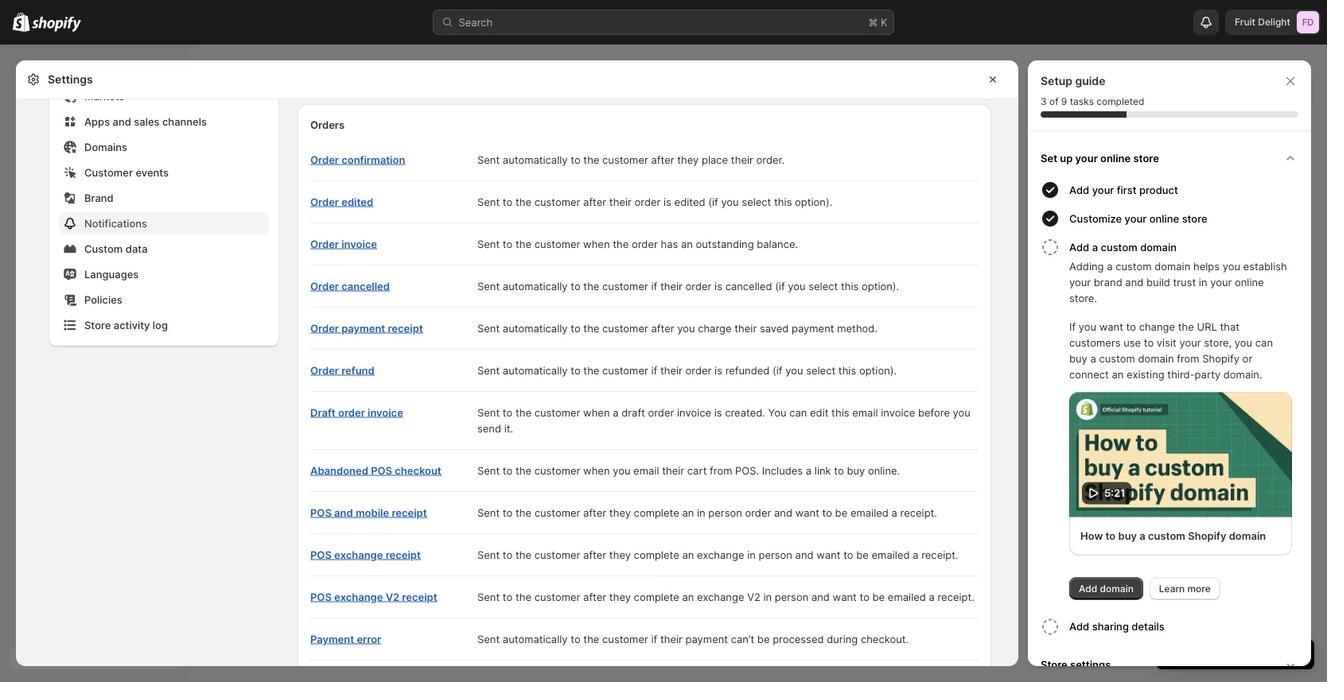 Task type: vqa. For each thing, say whether or not it's contained in the screenshot.
first list from right
no



Task type: describe. For each thing, give the bounding box(es) containing it.
domain inside adding a custom domain helps you establish your brand and build trust in your online store.
[[1155, 260, 1191, 273]]

checkout
[[395, 465, 441, 477]]

receipt. for sent to the customer after they complete an exchange in person and want to be emailed a receipt.
[[922, 549, 958, 561]]

2 vertical spatial buy
[[1118, 530, 1137, 543]]

your down "helps"
[[1210, 276, 1232, 288]]

9
[[1061, 96, 1067, 107]]

custom inside button
[[1101, 241, 1138, 253]]

add a custom domain button
[[1069, 233, 1305, 259]]

custom data link
[[59, 238, 269, 260]]

add domain link
[[1069, 578, 1143, 600]]

order invoice
[[310, 238, 377, 250]]

before
[[918, 407, 950, 419]]

if for be
[[651, 633, 657, 646]]

custom inside adding a custom domain helps you establish your brand and build trust in your online store.
[[1116, 260, 1152, 273]]

domain inside add a custom domain button
[[1140, 241, 1177, 253]]

shopify image
[[32, 16, 81, 32]]

completed
[[1097, 96, 1145, 107]]

sent for sent automatically to the customer after you charge their saved payment method.
[[477, 322, 500, 335]]

automatically for sent automatically to the customer if their order is cancelled (if you select this option).
[[503, 280, 568, 292]]

checkout.
[[861, 633, 909, 646]]

you down balance.
[[788, 280, 806, 292]]

pos and mobile receipt
[[310, 507, 427, 519]]

store activity log link
[[59, 314, 269, 337]]

in down cart
[[697, 507, 706, 519]]

⌘ k
[[868, 16, 888, 28]]

is up charge
[[715, 280, 722, 292]]

receipt down pos exchange receipt link
[[402, 591, 437, 604]]

markets
[[84, 90, 124, 102]]

mobile
[[356, 507, 389, 519]]

brand
[[84, 192, 114, 204]]

add a custom domain element
[[1038, 259, 1305, 600]]

invoice down refund
[[368, 407, 403, 419]]

2 v2 from the left
[[747, 591, 760, 604]]

brand
[[1094, 276, 1122, 288]]

policies link
[[59, 289, 269, 311]]

abandoned
[[310, 465, 368, 477]]

custom
[[84, 243, 123, 255]]

apps and sales channels
[[84, 115, 207, 128]]

order confirmation
[[310, 154, 405, 166]]

sent to the customer when a draft order invoice is created. you can edit this email invoice before you send it.
[[477, 407, 971, 435]]

set up your online store
[[1041, 152, 1159, 164]]

customize your online store
[[1069, 212, 1207, 225]]

store inside button
[[1182, 212, 1207, 225]]

you
[[768, 407, 787, 419]]

shopify image
[[13, 12, 30, 32]]

when for you
[[583, 465, 610, 477]]

events
[[136, 166, 169, 179]]

from inside settings dialog
[[710, 465, 732, 477]]

you inside sent to the customer when a draft order invoice is created. you can edit this email invoice before you send it.
[[953, 407, 971, 419]]

invoice up order cancelled on the left
[[342, 238, 377, 250]]

their down sent automatically to the customer after they place their order.
[[609, 196, 632, 208]]

order cancelled link
[[310, 280, 390, 292]]

the inside sent to the customer when a draft order invoice is created. you can edit this email invoice before you send it.
[[516, 407, 532, 419]]

order refund link
[[310, 364, 375, 377]]

order for order payment receipt
[[310, 322, 339, 335]]

their down sent to the customer after they complete an exchange v2 in person and want to be emailed a receipt.
[[660, 633, 683, 646]]

pos for pos exchange v2 receipt
[[310, 591, 332, 604]]

visit
[[1157, 337, 1177, 349]]

sent for sent to the customer when a draft order invoice is created. you can edit this email invoice before you send it.
[[477, 407, 500, 419]]

add sharing details
[[1069, 621, 1165, 633]]

online inside button
[[1100, 152, 1131, 164]]

a inside add a custom domain button
[[1092, 241, 1098, 253]]

sent for sent to the customer after their order is edited (if you select this option).
[[477, 196, 500, 208]]

select for refunded
[[806, 364, 836, 377]]

sent for sent automatically to the customer if their order is cancelled (if you select this option).
[[477, 280, 500, 292]]

order for order refund
[[310, 364, 339, 377]]

method.
[[837, 322, 878, 335]]

languages link
[[59, 263, 269, 286]]

store activity log
[[84, 319, 168, 331]]

in up sent to the customer after they complete an exchange v2 in person and want to be emailed a receipt.
[[747, 549, 756, 561]]

sent automatically to the customer if their order is refunded (if you select this option).
[[477, 364, 897, 377]]

add for add your first product
[[1069, 184, 1089, 196]]

their right place
[[731, 154, 753, 166]]

an right the 'has' at the top of the page
[[681, 238, 693, 250]]

pos for pos and mobile receipt
[[310, 507, 332, 519]]

add for add a custom domain
[[1069, 241, 1089, 253]]

store for store activity log
[[84, 319, 111, 331]]

that
[[1220, 321, 1240, 333]]

pos exchange v2 receipt
[[310, 591, 437, 604]]

add your first product
[[1069, 184, 1178, 196]]

add domain
[[1079, 583, 1134, 595]]

abandoned pos checkout link
[[310, 465, 441, 477]]

order for order edited
[[310, 196, 339, 208]]

0 vertical spatial person
[[708, 507, 742, 519]]

fruit delight
[[1235, 16, 1291, 28]]

policies
[[84, 294, 122, 306]]

store inside button
[[1133, 152, 1159, 164]]

when for a
[[583, 407, 610, 419]]

this inside sent to the customer when a draft order invoice is created. you can edit this email invoice before you send it.
[[832, 407, 849, 419]]

cart
[[687, 465, 707, 477]]

add sharing details button
[[1069, 613, 1305, 642]]

change
[[1139, 321, 1175, 333]]

1 vertical spatial email
[[633, 465, 659, 477]]

sent to the customer when you email their cart from pos. includes a link to buy online.
[[477, 465, 900, 477]]

more
[[1187, 583, 1211, 595]]

guide
[[1075, 74, 1106, 88]]

details
[[1132, 621, 1165, 633]]

is inside sent to the customer when a draft order invoice is created. you can edit this email invoice before you send it.
[[714, 407, 722, 419]]

settings
[[48, 73, 93, 86]]

0 vertical spatial option).
[[795, 196, 832, 208]]

use
[[1124, 337, 1141, 349]]

place
[[702, 154, 728, 166]]

2 vertical spatial emailed
[[888, 591, 926, 604]]

sent for sent to the customer after they complete an exchange v2 in person and want to be emailed a receipt.
[[477, 591, 500, 604]]

helps
[[1193, 260, 1220, 273]]

sent to the customer after they complete an exchange v2 in person and want to be emailed a receipt.
[[477, 591, 975, 604]]

settings
[[1070, 659, 1111, 672]]

store,
[[1204, 337, 1232, 349]]

order for order confirmation
[[310, 154, 339, 166]]

your up store.
[[1069, 276, 1091, 288]]

setup guide dialog
[[1028, 60, 1311, 683]]

domain inside add domain link
[[1100, 583, 1134, 595]]

2 vertical spatial person
[[775, 591, 809, 604]]

has
[[661, 238, 678, 250]]

customize your online store button
[[1069, 204, 1305, 233]]

the inside if you want to change the url that customers use to visit your store, you can buy a custom domain from shopify or connect an existing third-party domain.
[[1178, 321, 1194, 333]]

languages
[[84, 268, 139, 280]]

shopify inside if you want to change the url that customers use to visit your store, you can buy a custom domain from shopify or connect an existing third-party domain.
[[1202, 352, 1240, 365]]

pos left checkout
[[371, 465, 392, 477]]

their left saved
[[735, 322, 757, 335]]

complete for in
[[634, 549, 679, 561]]

send
[[477, 422, 501, 435]]

add your first product button
[[1069, 176, 1305, 204]]

your inside button
[[1125, 212, 1147, 225]]

you up you
[[785, 364, 803, 377]]

when for the
[[583, 238, 610, 250]]

sent for sent automatically to the customer if their order is refunded (if you select this option).
[[477, 364, 500, 377]]

you inside adding a custom domain helps you establish your brand and build trust in your online store.
[[1223, 260, 1240, 273]]

their down sent automatically to the customer after you charge their saved payment method.
[[660, 364, 683, 377]]

sent automatically to the customer after you charge their saved payment method.
[[477, 322, 878, 335]]

existing
[[1127, 368, 1165, 381]]

draft order invoice link
[[310, 407, 403, 419]]

buy inside if you want to change the url that customers use to visit your store, you can buy a custom domain from shopify or connect an existing third-party domain.
[[1069, 352, 1088, 365]]

you up "or"
[[1235, 337, 1253, 349]]

exchange down sent to the customer after they complete an exchange in person and want to be emailed a receipt.
[[697, 591, 744, 604]]

option). for sent automatically to the customer if their order is refunded (if you select this option).
[[859, 364, 897, 377]]

product
[[1139, 184, 1178, 196]]

2 cancelled from the left
[[725, 280, 772, 292]]

invoice down sent automatically to the customer if their order is refunded (if you select this option).
[[677, 407, 711, 419]]

after for (if
[[583, 196, 606, 208]]

customer inside sent to the customer when a draft order invoice is created. you can edit this email invoice before you send it.
[[534, 407, 580, 419]]

(if for cancelled
[[775, 280, 785, 292]]

sent for sent to the customer after they complete an exchange in person and want to be emailed a receipt.
[[477, 549, 500, 561]]

this up method.
[[841, 280, 859, 292]]

custom inside if you want to change the url that customers use to visit your store, you can buy a custom domain from shopify or connect an existing third-party domain.
[[1099, 352, 1135, 365]]

0 vertical spatial (if
[[708, 196, 718, 208]]

they for person
[[609, 507, 631, 519]]

add for add sharing details
[[1069, 621, 1089, 633]]

you down draft
[[613, 465, 631, 477]]

an for sent to the customer after they complete an exchange in person and want to be emailed a receipt.
[[682, 549, 694, 561]]

an for sent to the customer after they complete an exchange v2 in person and want to be emailed a receipt.
[[682, 591, 694, 604]]

3
[[1041, 96, 1047, 107]]

store settings button
[[1034, 648, 1305, 683]]

it.
[[504, 422, 513, 435]]

edit
[[810, 407, 829, 419]]

add a custom domain
[[1069, 241, 1177, 253]]

store for store settings
[[1041, 659, 1068, 672]]

and inside adding a custom domain helps you establish your brand and build trust in your online store.
[[1125, 276, 1144, 288]]

pos exchange receipt
[[310, 549, 421, 561]]

if for refunded
[[651, 364, 657, 377]]

automatically for sent automatically to the customer after you charge their saved payment method.
[[503, 322, 568, 335]]

receipt. for sent to the customer after they complete an in person order and want to be emailed a receipt.
[[900, 507, 937, 519]]

first
[[1117, 184, 1137, 196]]

url
[[1197, 321, 1217, 333]]

markets link
[[59, 85, 269, 107]]



Task type: locate. For each thing, give the bounding box(es) containing it.
sharing
[[1092, 621, 1129, 633]]

a inside sent to the customer when a draft order invoice is created. you can edit this email invoice before you send it.
[[613, 407, 619, 419]]

connect
[[1069, 368, 1109, 381]]

select for cancelled
[[809, 280, 838, 292]]

2 sent from the top
[[477, 196, 500, 208]]

sent to the customer after they complete an in person order and want to be emailed a receipt.
[[477, 507, 937, 519]]

order down orders
[[310, 154, 339, 166]]

online down product
[[1150, 212, 1179, 225]]

brand link
[[59, 187, 269, 209]]

4 sent from the top
[[477, 280, 500, 292]]

online inside button
[[1150, 212, 1179, 225]]

1 horizontal spatial can
[[1255, 337, 1273, 349]]

2 vertical spatial select
[[806, 364, 836, 377]]

notifications
[[84, 217, 147, 230]]

0 horizontal spatial can
[[789, 407, 807, 419]]

apps and sales channels link
[[59, 111, 269, 133]]

payment left can't in the bottom right of the page
[[686, 633, 728, 646]]

1 horizontal spatial store
[[1182, 212, 1207, 225]]

0 vertical spatial shopify
[[1202, 352, 1240, 365]]

option). up method.
[[862, 280, 899, 292]]

1 horizontal spatial store
[[1041, 659, 1068, 672]]

5 automatically from the top
[[503, 633, 568, 646]]

1 vertical spatial when
[[583, 407, 610, 419]]

payment right saved
[[792, 322, 834, 335]]

your
[[1075, 152, 1098, 164], [1092, 184, 1114, 196], [1125, 212, 1147, 225], [1069, 276, 1091, 288], [1210, 276, 1232, 288], [1179, 337, 1201, 349]]

automatically for sent automatically to the customer if their payment can't be processed during checkout.
[[503, 633, 568, 646]]

cancelled down "outstanding"
[[725, 280, 772, 292]]

2 horizontal spatial payment
[[792, 322, 834, 335]]

1 vertical spatial from
[[710, 465, 732, 477]]

0 horizontal spatial edited
[[342, 196, 373, 208]]

0 vertical spatial receipt.
[[900, 507, 937, 519]]

1 if from the top
[[651, 280, 657, 292]]

2 if from the top
[[651, 364, 657, 377]]

log
[[153, 319, 168, 331]]

0 vertical spatial emailed
[[850, 507, 889, 519]]

this up balance.
[[774, 196, 792, 208]]

5 order from the top
[[310, 322, 339, 335]]

2 vertical spatial (if
[[773, 364, 783, 377]]

1 vertical spatial person
[[759, 549, 792, 561]]

0 vertical spatial if
[[651, 280, 657, 292]]

want inside if you want to change the url that customers use to visit your store, you can buy a custom domain from shopify or connect an existing third-party domain.
[[1099, 321, 1123, 333]]

sent for sent to the customer when the order has an outstanding balance.
[[477, 238, 500, 250]]

complete for person
[[634, 507, 679, 519]]

receipt up pos exchange v2 receipt
[[386, 549, 421, 561]]

person up 'processed'
[[775, 591, 809, 604]]

how to buy a custom shopify domain
[[1081, 530, 1266, 543]]

5:21 button
[[1069, 392, 1292, 518]]

(if down place
[[708, 196, 718, 208]]

sent for sent to the customer when you email their cart from pos. includes a link to buy online.
[[477, 465, 500, 477]]

settings dialog
[[16, 0, 1018, 683]]

outstanding
[[696, 238, 754, 250]]

order edited link
[[310, 196, 373, 208]]

saved
[[760, 322, 789, 335]]

can inside sent to the customer when a draft order invoice is created. you can edit this email invoice before you send it.
[[789, 407, 807, 419]]

1 vertical spatial online
[[1150, 212, 1179, 225]]

mark add sharing details as done image
[[1041, 618, 1060, 637]]

3 automatically from the top
[[503, 322, 568, 335]]

can right you
[[789, 407, 807, 419]]

order for order invoice
[[310, 238, 339, 250]]

store
[[1133, 152, 1159, 164], [1182, 212, 1207, 225]]

payment up refund
[[342, 322, 385, 335]]

1 cancelled from the left
[[342, 280, 390, 292]]

order for order cancelled
[[310, 280, 339, 292]]

setup
[[1041, 74, 1073, 88]]

during
[[827, 633, 858, 646]]

order inside sent to the customer when a draft order invoice is created. you can edit this email invoice before you send it.
[[648, 407, 674, 419]]

sales
[[134, 115, 160, 128]]

10 sent from the top
[[477, 549, 500, 561]]

k
[[881, 16, 888, 28]]

email inside sent to the customer when a draft order invoice is created. you can edit this email invoice before you send it.
[[852, 407, 878, 419]]

9 sent from the top
[[477, 507, 500, 519]]

0 horizontal spatial email
[[633, 465, 659, 477]]

order cancelled
[[310, 280, 390, 292]]

this right 'edit'
[[832, 407, 849, 419]]

2 vertical spatial online
[[1235, 276, 1264, 288]]

receipt down order cancelled on the left
[[388, 322, 423, 335]]

a inside if you want to change the url that customers use to visit your store, you can buy a custom domain from shopify or connect an existing third-party domain.
[[1090, 352, 1096, 365]]

if
[[1069, 321, 1076, 333]]

custom down add a custom domain
[[1116, 260, 1152, 273]]

person up sent to the customer after they complete an exchange in person and want to be emailed a receipt.
[[708, 507, 742, 519]]

store.
[[1069, 292, 1097, 304]]

is left refunded
[[715, 364, 722, 377]]

from inside if you want to change the url that customers use to visit your store, you can buy a custom domain from shopify or connect an existing third-party domain.
[[1177, 352, 1200, 365]]

0 horizontal spatial payment
[[342, 322, 385, 335]]

1 vertical spatial receipt.
[[922, 549, 958, 561]]

payment error link
[[310, 633, 381, 646]]

you up "outstanding"
[[721, 196, 739, 208]]

custom up learn at the right
[[1148, 530, 1186, 543]]

0 vertical spatial when
[[583, 238, 610, 250]]

exchange up sent to the customer after they complete an exchange v2 in person and want to be emailed a receipt.
[[697, 549, 744, 561]]

custom down customize your online store
[[1101, 241, 1138, 253]]

store down policies
[[84, 319, 111, 331]]

select up method.
[[809, 280, 838, 292]]

0 vertical spatial online
[[1100, 152, 1131, 164]]

1 horizontal spatial buy
[[1069, 352, 1088, 365]]

5 sent from the top
[[477, 322, 500, 335]]

email
[[852, 407, 878, 419], [633, 465, 659, 477]]

online inside adding a custom domain helps you establish your brand and build trust in your online store.
[[1235, 276, 1264, 288]]

you right "helps"
[[1223, 260, 1240, 273]]

0 vertical spatial store
[[1133, 152, 1159, 164]]

0 horizontal spatial from
[[710, 465, 732, 477]]

add
[[1069, 184, 1089, 196], [1069, 241, 1089, 253], [1079, 583, 1097, 595], [1069, 621, 1089, 633]]

1 vertical spatial complete
[[634, 549, 679, 561]]

1 horizontal spatial edited
[[674, 196, 705, 208]]

complete for v2
[[634, 591, 679, 604]]

after for person
[[583, 507, 606, 519]]

1 v2 from the left
[[386, 591, 400, 604]]

is up the 'has' at the top of the page
[[664, 196, 671, 208]]

set up your online store button
[[1034, 141, 1305, 176]]

this down method.
[[838, 364, 856, 377]]

abandoned pos checkout
[[310, 465, 441, 477]]

a inside adding a custom domain helps you establish your brand and build trust in your online store.
[[1107, 260, 1113, 273]]

0 vertical spatial from
[[1177, 352, 1200, 365]]

sent to the customer when the order has an outstanding balance.
[[477, 238, 798, 250]]

online
[[1100, 152, 1131, 164], [1150, 212, 1179, 225], [1235, 276, 1264, 288]]

email left cart
[[633, 465, 659, 477]]

they for in
[[609, 549, 631, 561]]

option). for sent automatically to the customer if their order is cancelled (if you select this option).
[[862, 280, 899, 292]]

0 vertical spatial complete
[[634, 507, 679, 519]]

exchange down "pos and mobile receipt" link
[[334, 549, 383, 561]]

4 order from the top
[[310, 280, 339, 292]]

an down sent to the customer after they complete an in person order and want to be emailed a receipt.
[[682, 549, 694, 561]]

order up 'order invoice' 'link'
[[310, 196, 339, 208]]

in down sent to the customer after they complete an exchange in person and want to be emailed a receipt.
[[763, 591, 772, 604]]

invoice left before
[[881, 407, 915, 419]]

1 vertical spatial shopify
[[1188, 530, 1226, 543]]

(if right refunded
[[773, 364, 783, 377]]

draft
[[310, 407, 336, 419]]

2 edited from the left
[[674, 196, 705, 208]]

activity
[[114, 319, 150, 331]]

order left refund
[[310, 364, 339, 377]]

email right 'edit'
[[852, 407, 878, 419]]

your down first
[[1125, 212, 1147, 225]]

complete down sent to the customer when you email their cart from pos. includes a link to buy online.
[[634, 507, 679, 519]]

1 complete from the top
[[634, 507, 679, 519]]

build
[[1147, 276, 1170, 288]]

sent to the customer after they complete an exchange in person and want to be emailed a receipt.
[[477, 549, 958, 561]]

can inside if you want to change the url that customers use to visit your store, you can buy a custom domain from shopify or connect an existing third-party domain.
[[1255, 337, 1273, 349]]

after for v2
[[583, 591, 606, 604]]

1 horizontal spatial email
[[852, 407, 878, 419]]

1 vertical spatial if
[[651, 364, 657, 377]]

0 horizontal spatial online
[[1100, 152, 1131, 164]]

1 vertical spatial emailed
[[872, 549, 910, 561]]

online.
[[868, 465, 900, 477]]

your inside if you want to change the url that customers use to visit your store, you can buy a custom domain from shopify or connect an existing third-party domain.
[[1179, 337, 1201, 349]]

an inside if you want to change the url that customers use to visit your store, you can buy a custom domain from shopify or connect an existing third-party domain.
[[1112, 368, 1124, 381]]

2 horizontal spatial buy
[[1118, 530, 1137, 543]]

3 sent from the top
[[477, 238, 500, 250]]

sent for sent automatically to the customer if their payment can't be processed during checkout.
[[477, 633, 500, 646]]

pos exchange v2 receipt link
[[310, 591, 437, 604]]

store inside "link"
[[84, 319, 111, 331]]

select up 'edit'
[[806, 364, 836, 377]]

their down the 'has' at the top of the page
[[660, 280, 683, 292]]

pos
[[371, 465, 392, 477], [310, 507, 332, 519], [310, 549, 332, 561], [310, 591, 332, 604]]

fruit
[[1235, 16, 1256, 28]]

online up the add your first product
[[1100, 152, 1131, 164]]

4 automatically from the top
[[503, 364, 568, 377]]

sent automatically to the customer if their payment can't be processed during checkout.
[[477, 633, 909, 646]]

customer
[[84, 166, 133, 179]]

of
[[1049, 96, 1059, 107]]

shopify up more
[[1188, 530, 1226, 543]]

an up sent automatically to the customer if their payment can't be processed during checkout.
[[682, 591, 694, 604]]

an
[[681, 238, 693, 250], [1112, 368, 1124, 381], [682, 507, 694, 519], [682, 549, 694, 561], [682, 591, 694, 604]]

pos up 'payment'
[[310, 591, 332, 604]]

mark add a custom domain as done image
[[1041, 238, 1060, 257]]

1 horizontal spatial payment
[[686, 633, 728, 646]]

when inside sent to the customer when a draft order invoice is created. you can edit this email invoice before you send it.
[[583, 407, 610, 419]]

0 horizontal spatial cancelled
[[342, 280, 390, 292]]

buy right the how
[[1118, 530, 1137, 543]]

learn
[[1159, 583, 1185, 595]]

1 automatically from the top
[[503, 154, 568, 166]]

5:21
[[1104, 487, 1125, 500]]

emailed for sent to the customer after they complete an exchange in person and want to be emailed a receipt.
[[872, 549, 910, 561]]

emailed for sent to the customer after they complete an in person order and want to be emailed a receipt.
[[850, 507, 889, 519]]

trust
[[1173, 276, 1196, 288]]

custom
[[1101, 241, 1138, 253], [1116, 260, 1152, 273], [1099, 352, 1135, 365], [1148, 530, 1186, 543]]

custom down use
[[1099, 352, 1135, 365]]

confirmation
[[342, 154, 405, 166]]

complete up sent automatically to the customer if their payment can't be processed during checkout.
[[634, 591, 679, 604]]

refunded
[[725, 364, 770, 377]]

2 vertical spatial option).
[[859, 364, 897, 377]]

7 sent from the top
[[477, 407, 500, 419]]

select down order.
[[742, 196, 771, 208]]

1 when from the top
[[583, 238, 610, 250]]

establish
[[1243, 260, 1287, 273]]

sent for sent automatically to the customer after they place their order.
[[477, 154, 500, 166]]

11 sent from the top
[[477, 591, 500, 604]]

store up add a custom domain button
[[1182, 212, 1207, 225]]

pos down abandoned
[[310, 507, 332, 519]]

delight
[[1258, 16, 1291, 28]]

3 if from the top
[[651, 633, 657, 646]]

if for cancelled
[[651, 280, 657, 292]]

(if for refunded
[[773, 364, 783, 377]]

0 vertical spatial can
[[1255, 337, 1273, 349]]

order up order refund
[[310, 322, 339, 335]]

can't
[[731, 633, 754, 646]]

is left created.
[[714, 407, 722, 419]]

0 horizontal spatial v2
[[386, 591, 400, 604]]

exchange down pos exchange receipt
[[334, 591, 383, 604]]

v2 down pos exchange receipt link
[[386, 591, 400, 604]]

domain inside if you want to change the url that customers use to visit your store, you can buy a custom domain from shopify or connect an existing third-party domain.
[[1138, 352, 1174, 365]]

2 complete from the top
[[634, 549, 679, 561]]

receipt right mobile
[[392, 507, 427, 519]]

select
[[742, 196, 771, 208], [809, 280, 838, 292], [806, 364, 836, 377]]

pos and mobile receipt link
[[310, 507, 427, 519]]

if you want to change the url that customers use to visit your store, you can buy a custom domain from shopify or connect an existing third-party domain.
[[1069, 321, 1273, 381]]

domain.
[[1224, 368, 1262, 381]]

2 when from the top
[[583, 407, 610, 419]]

error
[[357, 633, 381, 646]]

1 vertical spatial store
[[1041, 659, 1068, 672]]

1 vertical spatial (if
[[775, 280, 785, 292]]

to inside sent to the customer when a draft order invoice is created. you can edit this email invoice before you send it.
[[503, 407, 513, 419]]

fruit delight image
[[1297, 11, 1319, 33]]

1 horizontal spatial v2
[[747, 591, 760, 604]]

automatically for sent automatically to the customer after they place their order.
[[503, 154, 568, 166]]

option). up balance.
[[795, 196, 832, 208]]

1 horizontal spatial cancelled
[[725, 280, 772, 292]]

2 horizontal spatial online
[[1235, 276, 1264, 288]]

0 vertical spatial select
[[742, 196, 771, 208]]

edited down order confirmation
[[342, 196, 373, 208]]

2 order from the top
[[310, 196, 339, 208]]

0 vertical spatial buy
[[1069, 352, 1088, 365]]

order confirmation link
[[310, 154, 405, 166]]

1 horizontal spatial from
[[1177, 352, 1200, 365]]

online down establish
[[1235, 276, 1264, 288]]

1 vertical spatial store
[[1182, 212, 1207, 225]]

pos for pos exchange receipt
[[310, 549, 332, 561]]

balance.
[[757, 238, 798, 250]]

0 horizontal spatial buy
[[847, 465, 865, 477]]

(if
[[708, 196, 718, 208], [775, 280, 785, 292], [773, 364, 783, 377]]

you left charge
[[677, 322, 695, 335]]

domains
[[84, 141, 127, 153]]

store
[[84, 319, 111, 331], [1041, 659, 1068, 672]]

you right if
[[1079, 321, 1096, 333]]

0 horizontal spatial store
[[84, 319, 111, 331]]

an down sent to the customer when you email their cart from pos. includes a link to buy online.
[[682, 507, 694, 519]]

sent inside sent to the customer when a draft order invoice is created. you can edit this email invoice before you send it.
[[477, 407, 500, 419]]

buy left online.
[[847, 465, 865, 477]]

store inside button
[[1041, 659, 1068, 672]]

2 vertical spatial if
[[651, 633, 657, 646]]

sent automatically to the customer after they place their order.
[[477, 154, 785, 166]]

1 vertical spatial option).
[[862, 280, 899, 292]]

sent for sent to the customer after they complete an in person order and want to be emailed a receipt.
[[477, 507, 500, 519]]

1 vertical spatial buy
[[847, 465, 865, 477]]

add right mark add sharing details as done icon
[[1069, 621, 1089, 633]]

from up third-
[[1177, 352, 1200, 365]]

in down "helps"
[[1199, 276, 1207, 288]]

draft
[[622, 407, 645, 419]]

exchange
[[334, 549, 383, 561], [697, 549, 744, 561], [334, 591, 383, 604], [697, 591, 744, 604]]

6 order from the top
[[310, 364, 339, 377]]

complete down sent to the customer after they complete an in person order and want to be emailed a receipt.
[[634, 549, 679, 561]]

your down url
[[1179, 337, 1201, 349]]

order down order edited
[[310, 238, 339, 250]]

includes
[[762, 465, 803, 477]]

customize
[[1069, 212, 1122, 225]]

2 vertical spatial complete
[[634, 591, 679, 604]]

draft order invoice
[[310, 407, 403, 419]]

add up "adding"
[[1069, 241, 1089, 253]]

v2 up can't in the bottom right of the page
[[747, 591, 760, 604]]

buy inside settings dialog
[[847, 465, 865, 477]]

from
[[1177, 352, 1200, 365], [710, 465, 732, 477]]

orders
[[310, 119, 345, 131]]

8 sent from the top
[[477, 465, 500, 477]]

how
[[1081, 530, 1103, 543]]

your left first
[[1092, 184, 1114, 196]]

1 horizontal spatial online
[[1150, 212, 1179, 225]]

v2
[[386, 591, 400, 604], [747, 591, 760, 604]]

2 vertical spatial receipt.
[[938, 591, 975, 604]]

3 when from the top
[[583, 465, 610, 477]]

you right before
[[953, 407, 971, 419]]

buy up connect on the right of the page
[[1069, 352, 1088, 365]]

order down 'order invoice' 'link'
[[310, 280, 339, 292]]

set
[[1041, 152, 1058, 164]]

customer events
[[84, 166, 169, 179]]

custom data
[[84, 243, 148, 255]]

sent to the customer after their order is edited (if you select this option).
[[477, 196, 832, 208]]

0 vertical spatial email
[[852, 407, 878, 419]]

an left existing
[[1112, 368, 1124, 381]]

receipt.
[[900, 507, 937, 519], [922, 549, 958, 561], [938, 591, 975, 604]]

(if down balance.
[[775, 280, 785, 292]]

order payment receipt
[[310, 322, 423, 335]]

2 vertical spatial when
[[583, 465, 610, 477]]

3 order from the top
[[310, 238, 339, 250]]

their left cart
[[662, 465, 684, 477]]

an for sent to the customer after they complete an in person order and want to be emailed a receipt.
[[682, 507, 694, 519]]

1 order from the top
[[310, 154, 339, 166]]

12 sent from the top
[[477, 633, 500, 646]]

your right up on the right top of page
[[1075, 152, 1098, 164]]

customer events link
[[59, 162, 269, 184]]

pos down "pos and mobile receipt" link
[[310, 549, 332, 561]]

store up product
[[1133, 152, 1159, 164]]

shopify down store,
[[1202, 352, 1240, 365]]

2 automatically from the top
[[503, 280, 568, 292]]

1 edited from the left
[[342, 196, 373, 208]]

add up sharing
[[1079, 583, 1097, 595]]

0 vertical spatial store
[[84, 319, 111, 331]]

0 horizontal spatial store
[[1133, 152, 1159, 164]]

after for in
[[583, 549, 606, 561]]

after
[[651, 154, 674, 166], [583, 196, 606, 208], [651, 322, 674, 335], [583, 507, 606, 519], [583, 549, 606, 561], [583, 591, 606, 604]]

they for v2
[[609, 591, 631, 604]]

in inside adding a custom domain helps you establish your brand and build trust in your online store.
[[1199, 276, 1207, 288]]

search
[[459, 16, 493, 28]]

1 sent from the top
[[477, 154, 500, 166]]

link
[[815, 465, 831, 477]]

1 vertical spatial can
[[789, 407, 807, 419]]

automatically for sent automatically to the customer if their order is refunded (if you select this option).
[[503, 364, 568, 377]]

6 sent from the top
[[477, 364, 500, 377]]

order edited
[[310, 196, 373, 208]]

3 complete from the top
[[634, 591, 679, 604]]

add for add domain
[[1079, 583, 1097, 595]]

person up sent to the customer after they complete an exchange v2 in person and want to be emailed a receipt.
[[759, 549, 792, 561]]

payment error
[[310, 633, 381, 646]]

sent automatically to the customer if their order is cancelled (if you select this option).
[[477, 280, 899, 292]]

1 vertical spatial select
[[809, 280, 838, 292]]

they
[[677, 154, 699, 166], [609, 507, 631, 519], [609, 549, 631, 561], [609, 591, 631, 604]]



